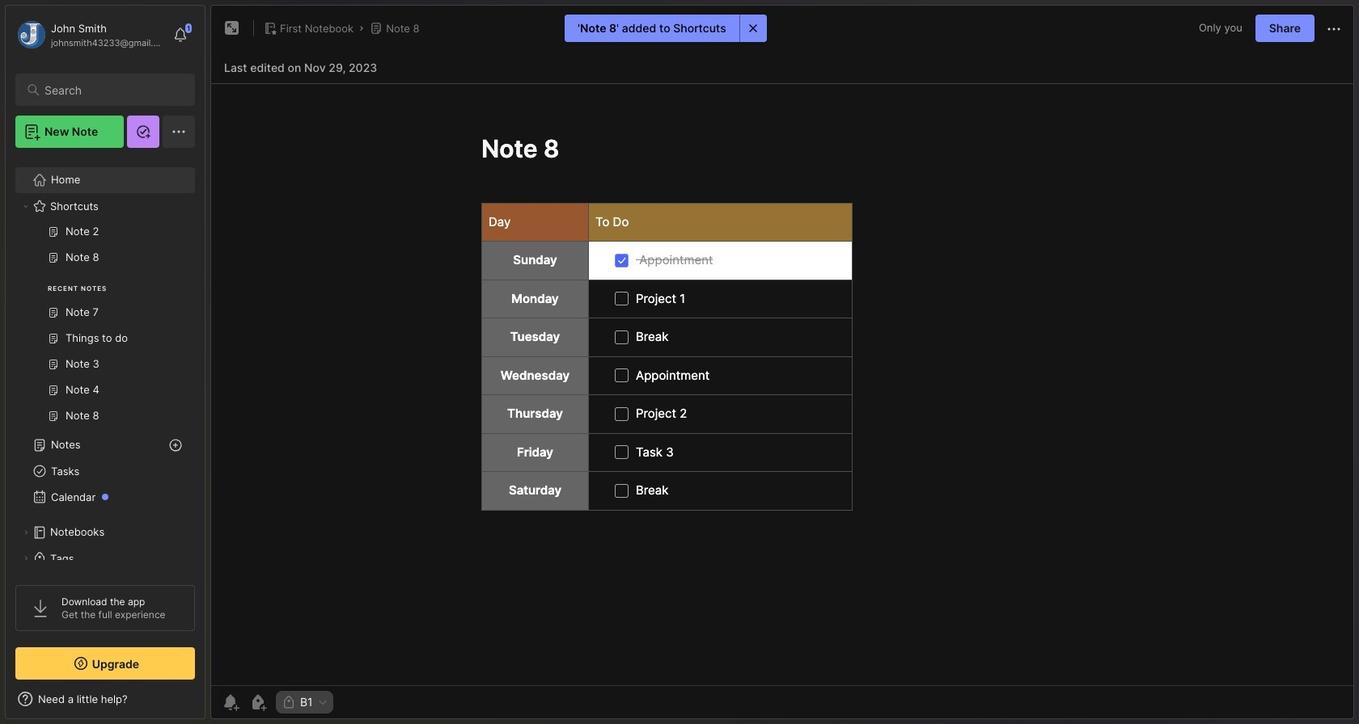 Task type: vqa. For each thing, say whether or not it's contained in the screenshot.
the rightmost tab
no



Task type: locate. For each thing, give the bounding box(es) containing it.
alert
[[565, 15, 767, 42]]

add tag image
[[248, 693, 268, 713]]

tree
[[6, 158, 205, 634]]

WHAT'S NEW field
[[6, 687, 205, 713]]

expand note image
[[223, 19, 242, 38]]

Account field
[[15, 19, 165, 51]]

add a reminder image
[[221, 693, 240, 713]]

click to collapse image
[[204, 695, 216, 714]]

None search field
[[45, 80, 180, 100]]

group
[[15, 219, 194, 439]]

note window element
[[210, 5, 1354, 724]]

expand notebooks image
[[21, 528, 31, 538]]

none search field inside main element
[[45, 80, 180, 100]]

Search text field
[[45, 83, 180, 98]]

More actions field
[[1324, 18, 1344, 39]]



Task type: describe. For each thing, give the bounding box(es) containing it.
group inside main element
[[15, 219, 194, 439]]

Note Editor text field
[[211, 83, 1354, 686]]

main element
[[0, 0, 210, 725]]

expand tags image
[[21, 554, 31, 564]]

tree inside main element
[[6, 158, 205, 634]]

B1 Tag actions field
[[313, 697, 328, 709]]

more actions image
[[1324, 19, 1344, 39]]



